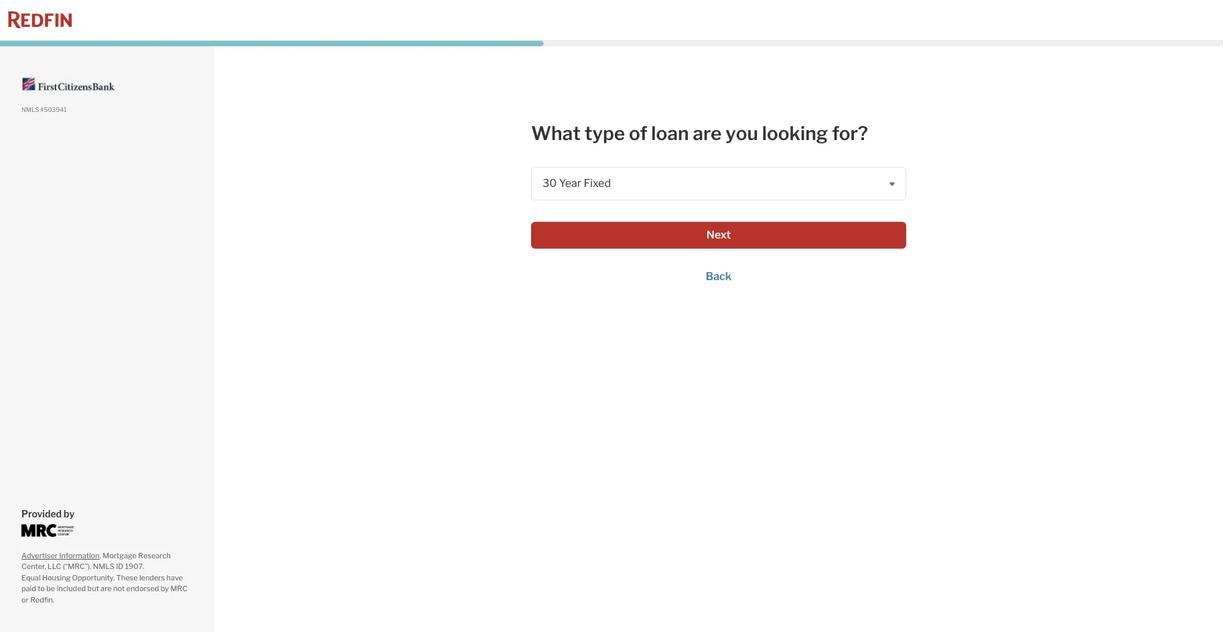 Task type: locate. For each thing, give the bounding box(es) containing it.
have
[[167, 573, 183, 582]]

0 vertical spatial by
[[64, 508, 75, 519]]

nmls inside . mortgage research center, llc ("mrc"). nmls id 1907. equal housing opportunity. these lenders have paid to be included but are not endorsed by mrc or redfin.
[[93, 562, 115, 571]]

next button
[[532, 222, 907, 249]]

1 vertical spatial nmls
[[93, 562, 115, 571]]

back
[[706, 270, 732, 283]]

nmls
[[21, 106, 39, 113], [93, 562, 115, 571]]

0 horizontal spatial are
[[101, 584, 112, 593]]

0 vertical spatial are
[[693, 122, 722, 145]]

.
[[100, 551, 101, 560]]

nmls down .
[[93, 562, 115, 571]]

1 horizontal spatial are
[[693, 122, 722, 145]]

#503941
[[40, 106, 67, 113]]

or redfin.
[[21, 595, 55, 604]]

type
[[585, 122, 626, 145]]

you
[[726, 122, 759, 145]]

are inside . mortgage research center, llc ("mrc"). nmls id 1907. equal housing opportunity. these lenders have paid to be included but are not endorsed by mrc or redfin.
[[101, 584, 112, 593]]

30 year fixed
[[543, 177, 611, 190]]

1 vertical spatial are
[[101, 584, 112, 593]]

by left the mrc
[[161, 584, 169, 593]]

what type of loan are you looking for?
[[532, 122, 869, 145]]

mrc
[[171, 584, 188, 593]]

are left you
[[693, 122, 722, 145]]

1907.
[[125, 562, 144, 571]]

advertiser information button
[[21, 551, 100, 560]]

are right the but
[[101, 584, 112, 593]]

included
[[57, 584, 86, 593]]

0 horizontal spatial nmls
[[21, 106, 39, 113]]

by
[[64, 508, 75, 519], [161, 584, 169, 593]]

mortgage
[[103, 551, 137, 560]]

year
[[560, 177, 582, 190]]

are
[[693, 122, 722, 145], [101, 584, 112, 593]]

advertiser information
[[21, 551, 100, 560]]

nmls left #503941 at left top
[[21, 106, 39, 113]]

equal housing opportunity.
[[21, 573, 115, 582]]

1 vertical spatial by
[[161, 584, 169, 593]]

back button
[[532, 270, 907, 283]]

research
[[138, 551, 171, 560]]

provided by
[[21, 508, 75, 519]]

1 horizontal spatial by
[[161, 584, 169, 593]]

1 horizontal spatial nmls
[[93, 562, 115, 571]]

by up mortgage research center image
[[64, 508, 75, 519]]

not
[[113, 584, 125, 593]]



Task type: describe. For each thing, give the bounding box(es) containing it.
lenders
[[139, 573, 165, 582]]

provided
[[21, 508, 62, 519]]

0 vertical spatial nmls
[[21, 106, 39, 113]]

. mortgage research center, llc ("mrc"). nmls id 1907. equal housing opportunity. these lenders have paid to be included but are not endorsed by mrc or redfin.
[[21, 551, 188, 604]]

to
[[38, 584, 45, 593]]

endorsed
[[126, 584, 159, 593]]

by inside . mortgage research center, llc ("mrc"). nmls id 1907. equal housing opportunity. these lenders have paid to be included but are not endorsed by mrc or redfin.
[[161, 584, 169, 593]]

0 horizontal spatial by
[[64, 508, 75, 519]]

loan
[[652, 122, 689, 145]]

of
[[629, 122, 648, 145]]

nmls #503941
[[21, 106, 67, 113]]

information
[[59, 551, 100, 560]]

looking for?
[[763, 122, 869, 145]]

but
[[87, 584, 99, 593]]

these
[[116, 573, 138, 582]]

paid
[[21, 584, 36, 593]]

mortgage research center image
[[21, 524, 74, 537]]

llc
[[48, 562, 61, 571]]

be
[[46, 584, 55, 593]]

id
[[116, 562, 124, 571]]

advertiser
[[21, 551, 58, 560]]

next
[[707, 229, 731, 241]]

30
[[543, 177, 557, 190]]

what
[[532, 122, 581, 145]]

center,
[[21, 562, 46, 571]]

("mrc").
[[63, 562, 91, 571]]

fixed
[[584, 177, 611, 190]]



Task type: vqa. For each thing, say whether or not it's contained in the screenshot.
Advertiser
yes



